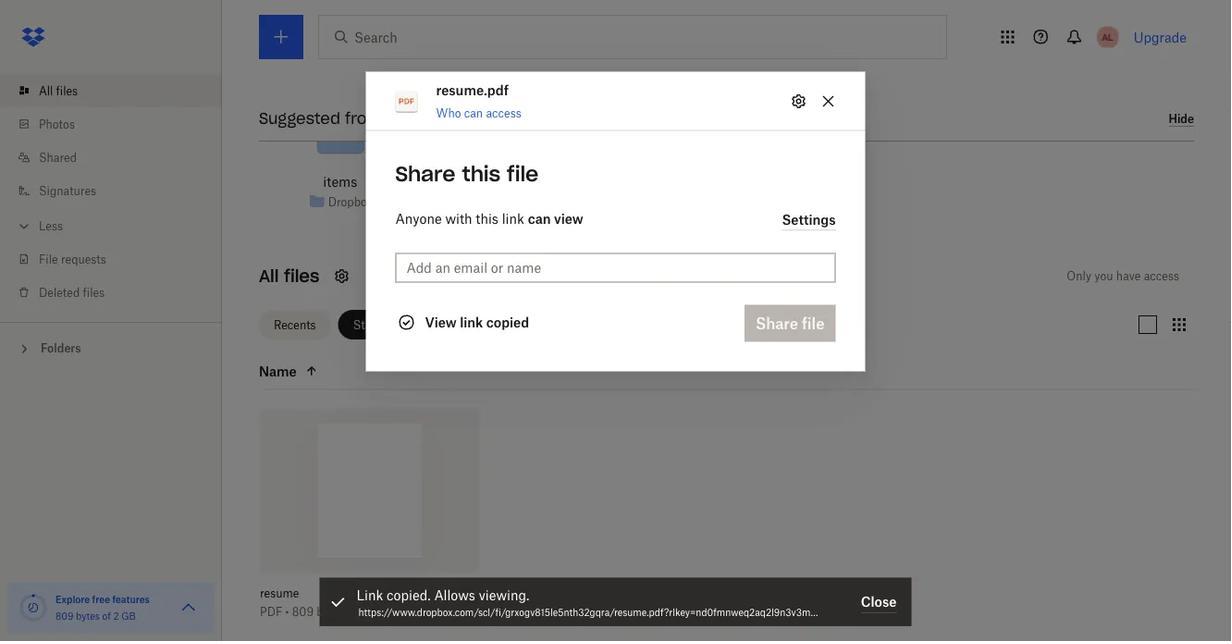 Task type: describe. For each thing, give the bounding box(es) containing it.
dropbox for resume.pdf
[[491, 197, 535, 211]]

resume.pdf for resume.pdf
[[468, 176, 537, 192]]

809 for resume
[[292, 605, 314, 619]]

you
[[1095, 270, 1114, 284]]

requests
[[61, 252, 106, 266]]

from
[[345, 109, 382, 128]]

who can access link
[[436, 106, 522, 120]]

1 horizontal spatial all files
[[259, 266, 320, 287]]

file, resume.pdf row
[[260, 409, 479, 633]]

anyone
[[396, 211, 442, 227]]

files for deleted files link
[[83, 286, 105, 299]]

1 vertical spatial all
[[259, 266, 279, 287]]

less
[[39, 219, 63, 233]]

Add an email or name text field
[[407, 258, 825, 278]]

close button
[[861, 591, 897, 613]]

access for resume.pdf
[[486, 106, 522, 120]]

explore free features 809 bytes of 2 gb
[[56, 594, 150, 622]]

pdf
[[260, 605, 283, 619]]

copied.
[[387, 588, 431, 603]]

file requests
[[39, 252, 106, 266]]

all files inside list item
[[39, 84, 78, 98]]

only
[[1067, 270, 1092, 284]]

who
[[436, 106, 461, 120]]

all inside all files link
[[39, 84, 53, 98]]

deleted
[[39, 286, 80, 299]]

file
[[507, 160, 539, 186]]

items
[[323, 174, 357, 190]]

name
[[259, 364, 297, 379]]

recents
[[274, 318, 316, 332]]

2
[[113, 610, 119, 622]]

suggested from your activity
[[259, 109, 483, 128]]

recents button
[[259, 311, 331, 340]]

share this file
[[396, 160, 539, 186]]

1 vertical spatial this
[[476, 211, 499, 227]]

explore
[[56, 594, 90, 605]]

starred
[[353, 318, 393, 332]]

resume pdf • 809 bytes
[[260, 587, 345, 619]]

•
[[286, 605, 289, 619]]

files for all files link
[[56, 84, 78, 98]]

file requests link
[[15, 242, 222, 276]]

folders
[[41, 342, 81, 355]]

link
[[357, 588, 383, 603]]

activity
[[426, 109, 483, 128]]

signatures
[[39, 184, 96, 198]]

photos link
[[15, 107, 222, 141]]

only you have access
[[1067, 270, 1180, 284]]

0 horizontal spatial link
[[460, 314, 483, 330]]

copied
[[486, 314, 530, 330]]

of
[[102, 610, 111, 622]]

gb
[[122, 610, 136, 622]]

bytes for resume
[[317, 605, 345, 619]]



Task type: locate. For each thing, give the bounding box(es) containing it.
can left view
[[528, 211, 551, 227]]

items link
[[323, 172, 357, 193]]

list
[[0, 63, 222, 322]]

access
[[486, 106, 522, 120], [1145, 270, 1180, 284]]

1 horizontal spatial link
[[502, 211, 525, 227]]

sharing modal dialog
[[366, 72, 866, 519]]

resume button
[[260, 586, 438, 601]]

view
[[425, 314, 457, 330]]

dropbox link for resume.pdf
[[491, 195, 535, 213]]

1 vertical spatial resume.pdf
[[468, 176, 537, 192]]

suggested
[[259, 109, 341, 128]]

809 down explore
[[56, 610, 73, 622]]

starred button
[[338, 311, 408, 340]]

can inside resume.pdf who can access
[[464, 106, 483, 120]]

upgrade link
[[1134, 29, 1187, 45]]

dropbox down resume.pdf link
[[491, 197, 535, 211]]

0 horizontal spatial all files
[[39, 84, 78, 98]]

1 vertical spatial access
[[1145, 270, 1180, 284]]

Shared link URL text field
[[357, 606, 823, 619]]

photos
[[39, 117, 75, 131]]

809 inside resume pdf • 809 bytes
[[292, 605, 314, 619]]

0 horizontal spatial 809
[[56, 610, 73, 622]]

resume.pdf up the 'who can access' link
[[436, 82, 509, 98]]

dropbox link down items
[[328, 193, 373, 212]]

access right activity
[[486, 106, 522, 120]]

1 horizontal spatial bytes
[[317, 605, 345, 619]]

quota usage element
[[19, 593, 48, 623]]

resume.pdf link
[[468, 174, 537, 194]]

shared link
[[15, 141, 222, 174]]

1 horizontal spatial access
[[1145, 270, 1180, 284]]

alert containing link copied. allows viewing.
[[320, 578, 912, 627]]

alert
[[320, 578, 912, 627]]

0 horizontal spatial access
[[486, 106, 522, 120]]

view
[[554, 211, 584, 227]]

1 vertical spatial can
[[528, 211, 551, 227]]

all
[[39, 84, 53, 98], [259, 266, 279, 287]]

settings button
[[782, 209, 836, 231]]

link down resume.pdf link
[[502, 211, 525, 227]]

viewing.
[[479, 588, 530, 603]]

all files link
[[15, 74, 222, 107]]

1 horizontal spatial can
[[528, 211, 551, 227]]

files inside list item
[[56, 84, 78, 98]]

809 inside 'explore free features 809 bytes of 2 gb'
[[56, 610, 73, 622]]

all files list item
[[0, 74, 222, 107]]

files up photos
[[56, 84, 78, 98]]

bytes inside 'explore free features 809 bytes of 2 gb'
[[76, 610, 100, 622]]

signatures link
[[15, 174, 222, 207]]

dropbox link down resume.pdf link
[[491, 195, 535, 213]]

files
[[56, 84, 78, 98], [284, 266, 320, 287], [83, 286, 105, 299]]

0 vertical spatial all files
[[39, 84, 78, 98]]

with
[[446, 211, 473, 227]]

this right with
[[476, 211, 499, 227]]

bytes for explore
[[76, 610, 100, 622]]

can
[[464, 106, 483, 120], [528, 211, 551, 227]]

access inside resume.pdf who can access
[[486, 106, 522, 120]]

bytes
[[317, 605, 345, 619], [76, 610, 100, 622]]

0 horizontal spatial all
[[39, 84, 53, 98]]

this left 'file'
[[462, 160, 501, 186]]

features
[[112, 594, 150, 605]]

files up recents
[[284, 266, 320, 287]]

1 horizontal spatial dropbox
[[491, 197, 535, 211]]

1 horizontal spatial 809
[[292, 605, 314, 619]]

this
[[462, 160, 501, 186], [476, 211, 499, 227]]

dropbox link for items
[[328, 193, 373, 212]]

all files
[[39, 84, 78, 98], [259, 266, 320, 287]]

0 vertical spatial all
[[39, 84, 53, 98]]

0 vertical spatial resume.pdf
[[436, 82, 509, 98]]

/resume.pdf image
[[476, 102, 529, 170]]

your
[[387, 109, 421, 128]]

dropbox image
[[15, 19, 52, 56]]

allows
[[435, 588, 476, 603]]

0 vertical spatial link
[[502, 211, 525, 227]]

upgrade
[[1134, 29, 1187, 45]]

bytes inside resume pdf • 809 bytes
[[317, 605, 345, 619]]

809 right •
[[292, 605, 314, 619]]

resume
[[260, 587, 299, 601]]

all up photos
[[39, 84, 53, 98]]

resume.pdf for resume.pdf who can access
[[436, 82, 509, 98]]

bytes down resume button at the bottom of page
[[317, 605, 345, 619]]

resume.pdf
[[436, 82, 509, 98], [468, 176, 537, 192]]

dropbox
[[328, 195, 373, 209], [491, 197, 535, 211]]

link right view on the left
[[460, 314, 483, 330]]

resume.pdf who can access
[[436, 82, 522, 120]]

view link copied
[[425, 314, 530, 330]]

1 horizontal spatial all
[[259, 266, 279, 287]]

free
[[92, 594, 110, 605]]

close
[[861, 594, 897, 610]]

dropbox down items
[[328, 195, 373, 209]]

all files up photos
[[39, 84, 78, 98]]

list containing all files
[[0, 63, 222, 322]]

name button
[[259, 361, 415, 383]]

name column header
[[259, 361, 444, 383]]

2 horizontal spatial files
[[284, 266, 320, 287]]

link copied. allows viewing.
[[357, 588, 530, 603]]

0 vertical spatial can
[[464, 106, 483, 120]]

0 horizontal spatial files
[[56, 84, 78, 98]]

shared
[[39, 150, 77, 164]]

share
[[396, 160, 456, 186]]

1 horizontal spatial dropbox link
[[491, 195, 535, 213]]

0 horizontal spatial dropbox link
[[328, 193, 373, 212]]

resume.pdf up 'anyone with this link can view'
[[468, 176, 537, 192]]

0 horizontal spatial bytes
[[76, 610, 100, 622]]

settings
[[782, 211, 836, 227]]

809 for explore
[[56, 610, 73, 622]]

dropbox link
[[328, 193, 373, 212], [491, 195, 535, 213]]

have
[[1117, 270, 1142, 284]]

809
[[292, 605, 314, 619], [56, 610, 73, 622]]

resume.pdf inside resume.pdf who can access
[[436, 82, 509, 98]]

dropbox for items
[[328, 195, 373, 209]]

deleted files link
[[15, 276, 222, 309]]

1 vertical spatial all files
[[259, 266, 320, 287]]

access right have
[[1145, 270, 1180, 284]]

all up recents
[[259, 266, 279, 287]]

can right who
[[464, 106, 483, 120]]

access for only
[[1145, 270, 1180, 284]]

1 vertical spatial link
[[460, 314, 483, 330]]

0 horizontal spatial dropbox
[[328, 195, 373, 209]]

files right the "deleted"
[[83, 286, 105, 299]]

link
[[502, 211, 525, 227], [460, 314, 483, 330]]

0 horizontal spatial can
[[464, 106, 483, 120]]

0 vertical spatial access
[[486, 106, 522, 120]]

deleted files
[[39, 286, 105, 299]]

folders button
[[0, 334, 222, 361]]

anyone with this link can view
[[396, 211, 584, 227]]

0 vertical spatial this
[[462, 160, 501, 186]]

1 horizontal spatial files
[[83, 286, 105, 299]]

file
[[39, 252, 58, 266]]

all files up recents
[[259, 266, 320, 287]]

less image
[[15, 217, 33, 236]]

bytes left of
[[76, 610, 100, 622]]



Task type: vqa. For each thing, say whether or not it's contained in the screenshot.
Only
yes



